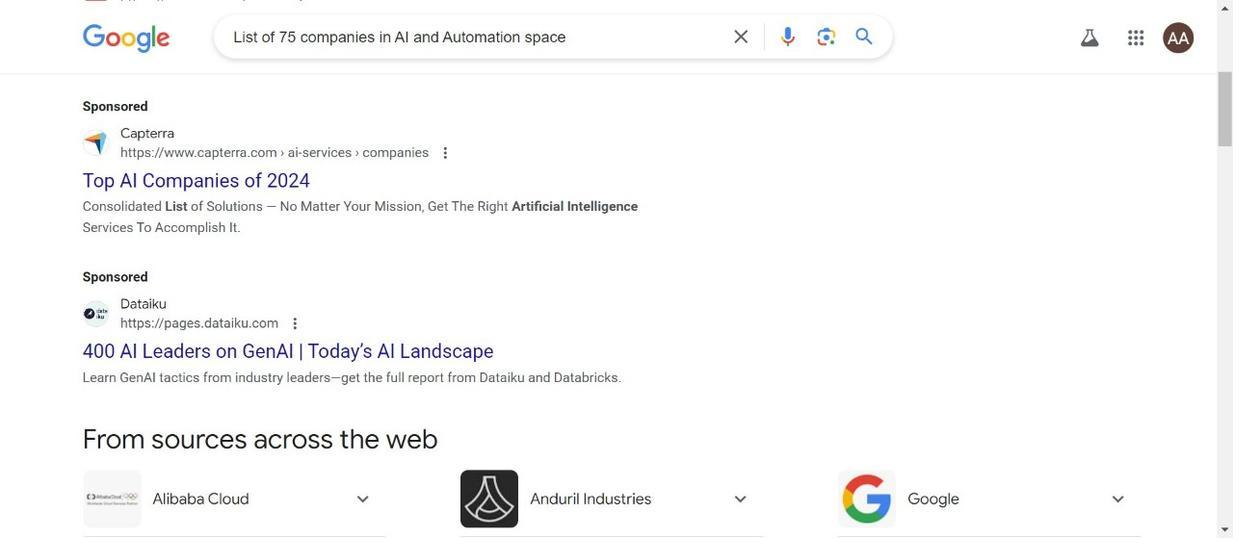 Task type: locate. For each thing, give the bounding box(es) containing it.
none text field inside ads 'region'
[[120, 315, 279, 332]]

None search field
[[59, 13, 912, 58]]

search by voice image
[[777, 25, 800, 48]]

None text field
[[120, 0, 284, 11], [120, 144, 429, 160], [120, 0, 284, 11], [120, 144, 429, 160]]

None text field
[[120, 315, 279, 332]]

search by image image
[[815, 25, 838, 48]]



Task type: vqa. For each thing, say whether or not it's contained in the screenshot.
SEARCH LABS icon
yes



Task type: describe. For each thing, give the bounding box(es) containing it.
go to google home image
[[83, 24, 171, 53]]

Search text field
[[234, 15, 718, 58]]

search labs image
[[1079, 26, 1102, 49]]

ads region
[[83, 0, 711, 389]]



